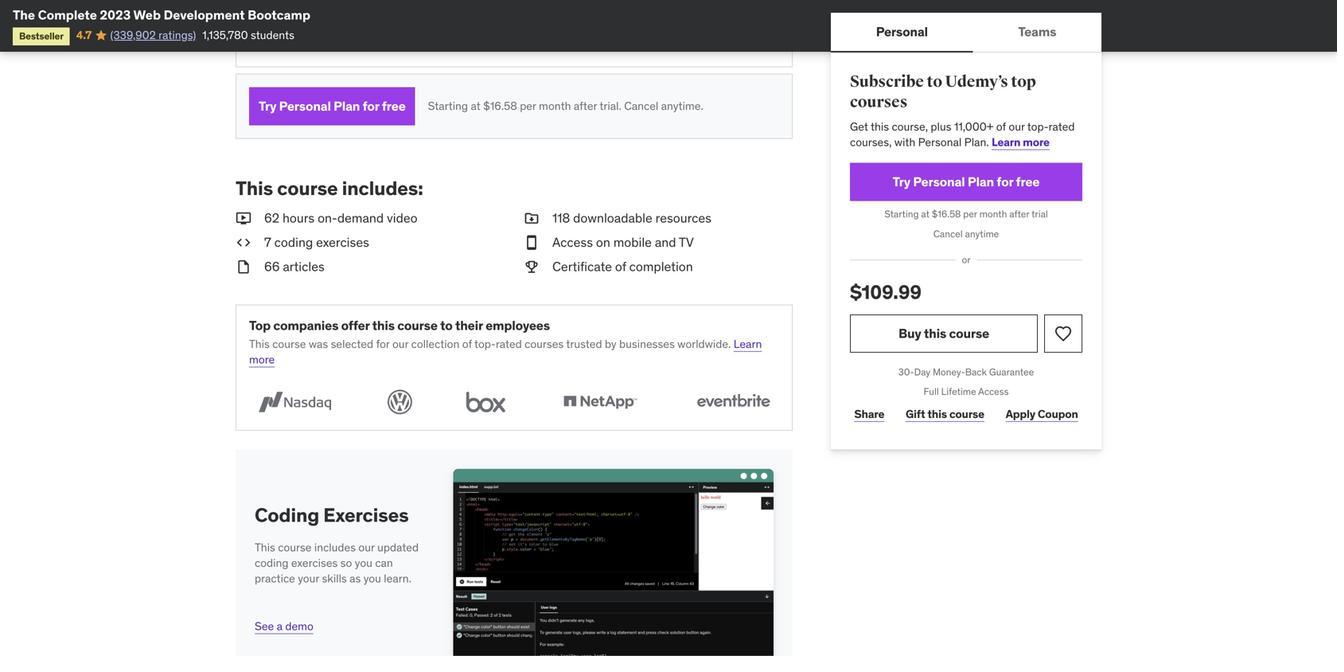 Task type: vqa. For each thing, say whether or not it's contained in the screenshot.
Academics
no



Task type: locate. For each thing, give the bounding box(es) containing it.
plan for right try personal plan for free link
[[968, 173, 994, 190]]

1 vertical spatial plan
[[968, 173, 994, 190]]

66 articles
[[264, 258, 325, 275]]

1 vertical spatial starting
[[885, 208, 919, 220]]

1 vertical spatial top-
[[475, 337, 496, 351]]

1 horizontal spatial at
[[921, 208, 930, 220]]

0 horizontal spatial month
[[539, 99, 571, 113]]

companies
[[273, 317, 339, 334]]

to left their
[[440, 317, 453, 334]]

1 horizontal spatial per
[[964, 208, 978, 220]]

to left help
[[298, 26, 308, 40]]

try personal plan for free link down help
[[249, 87, 415, 125]]

1 vertical spatial after
[[1010, 208, 1030, 220]]

0 vertical spatial at
[[471, 99, 481, 113]]

starting for starting at $16.58 per month after trial cancel anytime
[[885, 208, 919, 220]]

$16.58
[[483, 99, 517, 113], [932, 208, 961, 220]]

try personal plan for free inside thrive in your career element
[[259, 98, 406, 114]]

0 vertical spatial starting
[[428, 99, 468, 113]]

collection inside 'a curated collection of courses and hands-on practice exercises to help you advance as a web developer.'
[[300, 10, 348, 24]]

coding up 66 articles
[[274, 234, 313, 250]]

more for subscribe to udemy's top courses
[[1023, 135, 1050, 149]]

2023
[[100, 7, 131, 23]]

1 vertical spatial on
[[596, 234, 611, 250]]

help
[[311, 26, 333, 40]]

0 vertical spatial plan
[[334, 98, 360, 114]]

0 vertical spatial month
[[539, 99, 571, 113]]

1 horizontal spatial more
[[1023, 135, 1050, 149]]

courses up advance
[[363, 10, 402, 24]]

1 vertical spatial collection
[[411, 337, 460, 351]]

coding exercises
[[255, 503, 409, 527]]

starting down "web"
[[428, 99, 468, 113]]

try personal plan for free link inside thrive in your career element
[[249, 87, 415, 125]]

after for trial
[[1010, 208, 1030, 220]]

tab list
[[831, 13, 1102, 53]]

1 vertical spatial and
[[655, 234, 676, 250]]

practice up developer.
[[476, 10, 517, 24]]

starting
[[428, 99, 468, 113], [885, 208, 919, 220]]

cancel up or
[[934, 228, 963, 240]]

personal up subscribe in the top right of the page
[[876, 23, 928, 40]]

try down the with
[[893, 173, 911, 190]]

1 vertical spatial per
[[964, 208, 978, 220]]

cancel for anytime
[[934, 228, 963, 240]]

for inside thrive in your career element
[[363, 98, 379, 114]]

per
[[520, 99, 536, 113], [964, 208, 978, 220]]

0 vertical spatial try personal plan for free link
[[249, 87, 415, 125]]

try personal plan for free
[[259, 98, 406, 114], [893, 173, 1040, 190]]

at inside thrive in your career element
[[471, 99, 481, 113]]

personal up "starting at $16.58 per month after trial cancel anytime"
[[913, 173, 965, 190]]

0 vertical spatial this
[[236, 176, 273, 200]]

1 vertical spatial free
[[1016, 173, 1040, 190]]

per inside thrive in your career element
[[520, 99, 536, 113]]

as down so at the bottom left of page
[[350, 571, 361, 586]]

as
[[400, 26, 411, 40], [350, 571, 361, 586]]

try down students
[[259, 98, 277, 114]]

you right so at the bottom left of page
[[355, 556, 373, 570]]

month inside "starting at $16.58 per month after trial cancel anytime"
[[980, 208, 1007, 220]]

of right '11,000+'
[[997, 119, 1006, 134]]

after inside thrive in your career element
[[574, 99, 597, 113]]

1 horizontal spatial month
[[980, 208, 1007, 220]]

learn more down employees
[[249, 337, 762, 367]]

2 vertical spatial to
[[440, 317, 453, 334]]

personal button
[[831, 13, 973, 51]]

0 horizontal spatial practice
[[255, 571, 295, 586]]

starting at $16.58 per month after trial. cancel anytime.
[[428, 99, 704, 113]]

teams
[[1019, 23, 1057, 40]]

this up courses,
[[871, 119, 889, 134]]

try personal plan for free link
[[249, 87, 415, 125], [850, 163, 1083, 201]]

personal inside thrive in your career element
[[279, 98, 331, 114]]

practice left your
[[255, 571, 295, 586]]

1 vertical spatial learn more
[[249, 337, 762, 367]]

starting inside thrive in your career element
[[428, 99, 468, 113]]

back
[[966, 366, 987, 378]]

for up anytime in the top of the page
[[997, 173, 1014, 190]]

month
[[539, 99, 571, 113], [980, 208, 1007, 220]]

$16.58 for starting at $16.58 per month after trial. cancel anytime.
[[483, 99, 517, 113]]

full
[[924, 385, 939, 398]]

0 vertical spatial as
[[400, 26, 411, 40]]

on
[[461, 10, 474, 24], [596, 234, 611, 250]]

1 vertical spatial for
[[997, 173, 1014, 190]]

development
[[164, 7, 245, 23]]

0 vertical spatial $16.58
[[483, 99, 517, 113]]

0 vertical spatial our
[[1009, 119, 1025, 134]]

try personal plan for free link down plan.
[[850, 163, 1083, 201]]

as left "web"
[[400, 26, 411, 40]]

per inside "starting at $16.58 per month after trial cancel anytime"
[[964, 208, 978, 220]]

1 horizontal spatial and
[[655, 234, 676, 250]]

top-
[[1028, 119, 1049, 134], [475, 337, 496, 351]]

plan
[[334, 98, 360, 114], [968, 173, 994, 190]]

1 horizontal spatial courses
[[525, 337, 564, 351]]

starting for starting at $16.58 per month after trial. cancel anytime.
[[428, 99, 468, 113]]

learn more
[[992, 135, 1050, 149], [249, 337, 762, 367]]

at for starting at $16.58 per month after trial cancel anytime
[[921, 208, 930, 220]]

the complete 2023 web development bootcamp
[[13, 7, 311, 23]]

4.7
[[76, 28, 92, 42]]

2 vertical spatial for
[[376, 337, 390, 351]]

plan inside thrive in your career element
[[334, 98, 360, 114]]

this inside this course includes our updated coding exercises so you can practice your skills as you learn.
[[255, 540, 275, 555]]

courses
[[363, 10, 402, 24], [850, 92, 908, 112], [525, 337, 564, 351]]

learn for subscribe to udemy's top courses
[[992, 135, 1021, 149]]

this course includes:
[[236, 176, 423, 200]]

personal down plus on the right top
[[919, 135, 962, 149]]

1 horizontal spatial try personal plan for free link
[[850, 163, 1083, 201]]

top- down top
[[1028, 119, 1049, 134]]

1 vertical spatial access
[[979, 385, 1009, 398]]

exercises inside this course includes our updated coding exercises so you can practice your skills as you learn.
[[291, 556, 338, 570]]

free down advance
[[382, 98, 406, 114]]

a right see
[[277, 619, 283, 633]]

of inside 'a curated collection of courses and hands-on practice exercises to help you advance as a web developer.'
[[351, 10, 360, 24]]

by
[[605, 337, 617, 351]]

2 horizontal spatial courses
[[850, 92, 908, 112]]

0 horizontal spatial our
[[359, 540, 375, 555]]

0 horizontal spatial on
[[461, 10, 474, 24]]

courses inside subscribe to udemy's top courses
[[850, 92, 908, 112]]

at for starting at $16.58 per month after trial. cancel anytime.
[[471, 99, 481, 113]]

0 vertical spatial for
[[363, 98, 379, 114]]

1 vertical spatial exercises
[[316, 234, 369, 250]]

0 horizontal spatial try personal plan for free link
[[249, 87, 415, 125]]

2 vertical spatial our
[[359, 540, 375, 555]]

1 vertical spatial month
[[980, 208, 1007, 220]]

0 vertical spatial rated
[[1049, 119, 1075, 134]]

buy this course button
[[850, 314, 1038, 353]]

this right buy
[[924, 325, 947, 341]]

1 horizontal spatial as
[[400, 26, 411, 40]]

1 horizontal spatial learn
[[992, 135, 1021, 149]]

on down downloadable
[[596, 234, 611, 250]]

course
[[277, 176, 338, 200], [398, 317, 438, 334], [949, 325, 990, 341], [272, 337, 306, 351], [950, 407, 985, 421], [278, 540, 312, 555]]

month up anytime in the top of the page
[[980, 208, 1007, 220]]

courses down employees
[[525, 337, 564, 351]]

11,000+
[[955, 119, 994, 134]]

of down "access on mobile and tv"
[[615, 258, 626, 275]]

their
[[455, 317, 483, 334]]

articles
[[283, 258, 325, 275]]

0 vertical spatial per
[[520, 99, 536, 113]]

try
[[259, 98, 277, 114], [893, 173, 911, 190]]

for
[[363, 98, 379, 114], [997, 173, 1014, 190], [376, 337, 390, 351]]

1 vertical spatial rated
[[496, 337, 522, 351]]

for down advance
[[363, 98, 379, 114]]

course up hours at the top left of page
[[277, 176, 338, 200]]

0 vertical spatial learn
[[992, 135, 1021, 149]]

1 vertical spatial a
[[277, 619, 283, 633]]

0 horizontal spatial to
[[298, 26, 308, 40]]

mobile
[[614, 234, 652, 250]]

$16.58 inside thrive in your career element
[[483, 99, 517, 113]]

1 vertical spatial try personal plan for free
[[893, 173, 1040, 190]]

0 vertical spatial exercises
[[249, 26, 296, 40]]

0 horizontal spatial after
[[574, 99, 597, 113]]

plan down advance
[[334, 98, 360, 114]]

cancel right trial.
[[624, 99, 659, 113]]

exercises down 62 hours on-demand video
[[316, 234, 369, 250]]

0 horizontal spatial more
[[249, 352, 275, 367]]

0 horizontal spatial and
[[405, 10, 423, 24]]

exercises
[[323, 503, 409, 527]]

1 horizontal spatial on
[[596, 234, 611, 250]]

collection
[[300, 10, 348, 24], [411, 337, 460, 351]]

this inside get this course, plus 11,000+ of our top-rated courses, with personal plan.
[[871, 119, 889, 134]]

more right plan.
[[1023, 135, 1050, 149]]

learn right plan.
[[992, 135, 1021, 149]]

after inside "starting at $16.58 per month after trial cancel anytime"
[[1010, 208, 1030, 220]]

after left the "trial"
[[1010, 208, 1030, 220]]

7 coding exercises
[[264, 234, 369, 250]]

and up "web"
[[405, 10, 423, 24]]

learn more link for top companies offer this course to their employees
[[249, 337, 762, 367]]

(339,902
[[110, 28, 156, 42]]

2 horizontal spatial to
[[927, 72, 943, 92]]

starting inside "starting at $16.58 per month after trial cancel anytime"
[[885, 208, 919, 220]]

top
[[249, 317, 271, 334]]

volkswagen image
[[383, 387, 418, 417]]

1 horizontal spatial after
[[1010, 208, 1030, 220]]

month inside thrive in your career element
[[539, 99, 571, 113]]

rated
[[1049, 119, 1075, 134], [496, 337, 522, 351]]

and left tv
[[655, 234, 676, 250]]

more down top at the left
[[249, 352, 275, 367]]

curated
[[259, 10, 297, 24]]

0 vertical spatial learn more
[[992, 135, 1050, 149]]

as inside this course includes our updated coding exercises so you can practice your skills as you learn.
[[350, 571, 361, 586]]

0 horizontal spatial learn more
[[249, 337, 762, 367]]

to inside subscribe to udemy's top courses
[[927, 72, 943, 92]]

more inside learn more
[[249, 352, 275, 367]]

1 horizontal spatial a
[[414, 26, 420, 40]]

skills
[[322, 571, 347, 586]]

0 horizontal spatial learn more link
[[249, 337, 762, 367]]

7
[[264, 234, 271, 250]]

this down coding
[[255, 540, 275, 555]]

0 horizontal spatial starting
[[428, 99, 468, 113]]

1 horizontal spatial plan
[[968, 173, 994, 190]]

1 vertical spatial try personal plan for free link
[[850, 163, 1083, 201]]

starting down the with
[[885, 208, 919, 220]]

your
[[298, 571, 319, 586]]

certificate of completion
[[553, 258, 693, 275]]

1 vertical spatial our
[[392, 337, 409, 351]]

1 vertical spatial $16.58
[[932, 208, 961, 220]]

for down top companies offer this course to their employees
[[376, 337, 390, 351]]

1 horizontal spatial try
[[893, 173, 911, 190]]

0 horizontal spatial plan
[[334, 98, 360, 114]]

0 vertical spatial access
[[553, 234, 593, 250]]

anytime.
[[661, 99, 704, 113]]

0 horizontal spatial as
[[350, 571, 361, 586]]

was
[[309, 337, 328, 351]]

downloadable
[[573, 210, 653, 226]]

month left trial.
[[539, 99, 571, 113]]

0 vertical spatial try personal plan for free
[[259, 98, 406, 114]]

teams button
[[973, 13, 1102, 51]]

$16.58 for starting at $16.58 per month after trial cancel anytime
[[932, 208, 961, 220]]

cancel inside thrive in your career element
[[624, 99, 659, 113]]

1 horizontal spatial rated
[[1049, 119, 1075, 134]]

try inside thrive in your career element
[[259, 98, 277, 114]]

trial.
[[600, 99, 622, 113]]

1 vertical spatial this
[[249, 337, 270, 351]]

free up the "trial"
[[1016, 173, 1040, 190]]

courses inside 'a curated collection of courses and hands-on practice exercises to help you advance as a web developer.'
[[363, 10, 402, 24]]

small image
[[236, 210, 252, 227]]

bootcamp
[[248, 7, 311, 23]]

this for get
[[871, 119, 889, 134]]

collection up help
[[300, 10, 348, 24]]

1 horizontal spatial access
[[979, 385, 1009, 398]]

1 vertical spatial practice
[[255, 571, 295, 586]]

more
[[1023, 135, 1050, 149], [249, 352, 275, 367]]

try personal plan for free down help
[[259, 98, 406, 114]]

our down top companies offer this course to their employees
[[392, 337, 409, 351]]

1 horizontal spatial cancel
[[934, 228, 963, 240]]

our
[[1009, 119, 1025, 134], [392, 337, 409, 351], [359, 540, 375, 555]]

this right offer
[[372, 317, 395, 334]]

on up developer.
[[461, 10, 474, 24]]

gift this course
[[906, 407, 985, 421]]

our inside this course includes our updated coding exercises so you can practice your skills as you learn.
[[359, 540, 375, 555]]

0 horizontal spatial cancel
[[624, 99, 659, 113]]

coding down coding
[[255, 556, 289, 570]]

0 vertical spatial learn more link
[[992, 135, 1050, 149]]

access up certificate
[[553, 234, 593, 250]]

rated inside get this course, plus 11,000+ of our top-rated courses, with personal plan.
[[1049, 119, 1075, 134]]

0 vertical spatial practice
[[476, 10, 517, 24]]

0 vertical spatial a
[[414, 26, 420, 40]]

learn more link down employees
[[249, 337, 762, 367]]

0 horizontal spatial courses
[[363, 10, 402, 24]]

personal down help
[[279, 98, 331, 114]]

as inside 'a curated collection of courses and hands-on practice exercises to help you advance as a web developer.'
[[400, 26, 411, 40]]

cancel for anytime.
[[624, 99, 659, 113]]

0 horizontal spatial top-
[[475, 337, 496, 351]]

top- inside get this course, plus 11,000+ of our top-rated courses, with personal plan.
[[1028, 119, 1049, 134]]

see a demo link
[[255, 606, 314, 634]]

0 vertical spatial collection
[[300, 10, 348, 24]]

trusted
[[566, 337, 602, 351]]

a inside 'a curated collection of courses and hands-on practice exercises to help you advance as a web developer.'
[[414, 26, 420, 40]]

$16.58 inside "starting at $16.58 per month after trial cancel anytime"
[[932, 208, 961, 220]]

learn inside learn more
[[734, 337, 762, 351]]

gift
[[906, 407, 925, 421]]

1 vertical spatial courses
[[850, 92, 908, 112]]

this course includes our updated coding exercises so you can practice your skills as you learn.
[[255, 540, 419, 586]]

offer
[[341, 317, 370, 334]]

30-
[[899, 366, 915, 378]]

share
[[855, 407, 885, 421]]

1 horizontal spatial collection
[[411, 337, 460, 351]]

our right '11,000+'
[[1009, 119, 1025, 134]]

after left trial.
[[574, 99, 597, 113]]

course up back
[[949, 325, 990, 341]]

0 vertical spatial cancel
[[624, 99, 659, 113]]

0 horizontal spatial try
[[259, 98, 277, 114]]

on inside 'a curated collection of courses and hands-on practice exercises to help you advance as a web developer.'
[[461, 10, 474, 24]]

course,
[[892, 119, 928, 134]]

exercises down curated
[[249, 26, 296, 40]]

access down back
[[979, 385, 1009, 398]]

2 vertical spatial courses
[[525, 337, 564, 351]]

coding
[[274, 234, 313, 250], [255, 556, 289, 570]]

courses down subscribe in the top right of the page
[[850, 92, 908, 112]]

a left "web"
[[414, 26, 420, 40]]

learn more right plan.
[[992, 135, 1050, 149]]

for for try personal plan for free link in thrive in your career element
[[363, 98, 379, 114]]

collection down their
[[411, 337, 460, 351]]

0 vertical spatial top-
[[1028, 119, 1049, 134]]

practice
[[476, 10, 517, 24], [255, 571, 295, 586]]

of up advance
[[351, 10, 360, 24]]

you down can
[[364, 571, 381, 586]]

demo
[[285, 619, 314, 633]]

exercises up your
[[291, 556, 338, 570]]

learn more link right plan.
[[992, 135, 1050, 149]]

this
[[236, 176, 273, 200], [249, 337, 270, 351], [255, 540, 275, 555]]

small image for access
[[524, 234, 540, 252]]

$109.99
[[850, 280, 922, 304]]

our left updated on the bottom of the page
[[359, 540, 375, 555]]

at inside "starting at $16.58 per month after trial cancel anytime"
[[921, 208, 930, 220]]

this inside button
[[924, 325, 947, 341]]

this up small image
[[236, 176, 273, 200]]

30-day money-back guarantee full lifetime access
[[899, 366, 1034, 398]]

0 horizontal spatial at
[[471, 99, 481, 113]]

cancel inside "starting at $16.58 per month after trial cancel anytime"
[[934, 228, 963, 240]]

try personal plan for free down plan.
[[893, 173, 1040, 190]]

of inside get this course, plus 11,000+ of our top-rated courses, with personal plan.
[[997, 119, 1006, 134]]

this right gift
[[928, 407, 947, 421]]

wishlist image
[[1054, 324, 1073, 343]]

small image
[[524, 210, 540, 227], [236, 234, 252, 252], [524, 234, 540, 252], [236, 258, 252, 276], [524, 258, 540, 276]]

includes:
[[342, 176, 423, 200]]

top- down their
[[475, 337, 496, 351]]

you right help
[[335, 26, 353, 40]]

day
[[915, 366, 931, 378]]

1 horizontal spatial practice
[[476, 10, 517, 24]]

learn right the worldwide.
[[734, 337, 762, 351]]

this down top at the left
[[249, 337, 270, 351]]

to left udemy's
[[927, 72, 943, 92]]

free
[[382, 98, 406, 114], [1016, 173, 1040, 190]]

access
[[553, 234, 593, 250], [979, 385, 1009, 398]]

0 vertical spatial more
[[1023, 135, 1050, 149]]

118 downloadable resources
[[553, 210, 712, 226]]

1 vertical spatial cancel
[[934, 228, 963, 240]]

0 horizontal spatial collection
[[300, 10, 348, 24]]

2 vertical spatial you
[[364, 571, 381, 586]]

after
[[574, 99, 597, 113], [1010, 208, 1030, 220]]

0 vertical spatial you
[[335, 26, 353, 40]]

course down coding
[[278, 540, 312, 555]]

0 vertical spatial courses
[[363, 10, 402, 24]]

plan down plan.
[[968, 173, 994, 190]]

2 vertical spatial exercises
[[291, 556, 338, 570]]



Task type: describe. For each thing, give the bounding box(es) containing it.
box image
[[459, 387, 513, 417]]

developer.
[[446, 26, 497, 40]]

practice inside 'a curated collection of courses and hands-on practice exercises to help you advance as a web developer.'
[[476, 10, 517, 24]]

per for trial
[[964, 208, 978, 220]]

course inside button
[[949, 325, 990, 341]]

worldwide.
[[678, 337, 731, 351]]

plus
[[931, 119, 952, 134]]

tab list containing personal
[[831, 13, 1102, 53]]

coupon
[[1038, 407, 1079, 421]]

0 horizontal spatial access
[[553, 234, 593, 250]]

try personal plan for free for try personal plan for free link in thrive in your career element
[[259, 98, 406, 114]]

0 vertical spatial coding
[[274, 234, 313, 250]]

118
[[553, 210, 570, 226]]

anytime
[[965, 228, 999, 240]]

try personal plan for free for right try personal plan for free link
[[893, 173, 1040, 190]]

the
[[13, 7, 35, 23]]

courses for udemy's
[[850, 92, 908, 112]]

plan for try personal plan for free link in thrive in your career element
[[334, 98, 360, 114]]

personal inside get this course, plus 11,000+ of our top-rated courses, with personal plan.
[[919, 135, 962, 149]]

learn more for subscribe to udemy's top courses
[[992, 135, 1050, 149]]

1 horizontal spatial free
[[1016, 173, 1040, 190]]

selected
[[331, 337, 373, 351]]

this for gift
[[928, 407, 947, 421]]

more for top companies offer this course to their employees
[[249, 352, 275, 367]]

practice inside this course includes our updated coding exercises so you can practice your skills as you learn.
[[255, 571, 295, 586]]

coding inside this course includes our updated coding exercises so you can practice your skills as you learn.
[[255, 556, 289, 570]]

nasdaq image
[[249, 387, 341, 417]]

video
[[387, 210, 418, 226]]

gift this course link
[[902, 398, 989, 430]]

ratings)
[[159, 28, 196, 42]]

learn more for top companies offer this course to their employees
[[249, 337, 762, 367]]

this course was selected for our collection of top-rated courses trusted by businesses worldwide.
[[249, 337, 731, 351]]

62
[[264, 210, 280, 226]]

course down lifetime
[[950, 407, 985, 421]]

small image for certificate
[[524, 258, 540, 276]]

can
[[375, 556, 393, 570]]

a curated collection of courses and hands-on practice exercises to help you advance as a web developer.
[[249, 10, 517, 40]]

month for trial.
[[539, 99, 571, 113]]

1,135,780 students
[[202, 28, 295, 42]]

1 vertical spatial you
[[355, 556, 373, 570]]

buy this course
[[899, 325, 990, 341]]

see
[[255, 619, 274, 633]]

businesses
[[619, 337, 675, 351]]

learn.
[[384, 571, 412, 586]]

so
[[341, 556, 352, 570]]

66
[[264, 258, 280, 275]]

web
[[133, 7, 161, 23]]

lifetime
[[942, 385, 977, 398]]

courses,
[[850, 135, 892, 149]]

this for this course includes our updated coding exercises so you can practice your skills as you learn.
[[255, 540, 275, 555]]

with
[[895, 135, 916, 149]]

per for trial.
[[520, 99, 536, 113]]

hours
[[283, 210, 315, 226]]

resources
[[656, 210, 712, 226]]

small image for 7
[[236, 234, 252, 252]]

completion
[[630, 258, 693, 275]]

1 vertical spatial try
[[893, 173, 911, 190]]

hands-
[[426, 10, 461, 24]]

0 horizontal spatial rated
[[496, 337, 522, 351]]

you inside 'a curated collection of courses and hands-on practice exercises to help you advance as a web developer.'
[[335, 26, 353, 40]]

thrive in your career element
[[236, 0, 793, 139]]

small image for 66
[[236, 258, 252, 276]]

web
[[423, 26, 443, 40]]

for for right try personal plan for free link
[[997, 173, 1014, 190]]

plan.
[[965, 135, 989, 149]]

of down their
[[462, 337, 472, 351]]

learn for top companies offer this course to their employees
[[734, 337, 762, 351]]

learn more link for subscribe to udemy's top courses
[[992, 135, 1050, 149]]

get this course, plus 11,000+ of our top-rated courses, with personal plan.
[[850, 119, 1075, 149]]

eventbrite image
[[688, 387, 779, 417]]

guarantee
[[990, 366, 1034, 378]]

course down the companies
[[272, 337, 306, 351]]

this for this course was selected for our collection of top-rated courses trusted by businesses worldwide.
[[249, 337, 270, 351]]

on-
[[318, 210, 337, 226]]

62 hours on-demand video
[[264, 210, 418, 226]]

or
[[962, 254, 971, 266]]

and inside 'a curated collection of courses and hands-on practice exercises to help you advance as a web developer.'
[[405, 10, 423, 24]]

udemy's
[[945, 72, 1008, 92]]

1 horizontal spatial to
[[440, 317, 453, 334]]

employees
[[486, 317, 550, 334]]

buy
[[899, 325, 922, 341]]

this for this course includes:
[[236, 176, 273, 200]]

personal inside button
[[876, 23, 928, 40]]

small image for 118
[[524, 210, 540, 227]]

after for trial.
[[574, 99, 597, 113]]

apply
[[1006, 407, 1036, 421]]

complete
[[38, 7, 97, 23]]

get
[[850, 119, 869, 134]]

access inside 30-day money-back guarantee full lifetime access
[[979, 385, 1009, 398]]

updated
[[377, 540, 419, 555]]

top companies offer this course to their employees
[[249, 317, 550, 334]]

to inside 'a curated collection of courses and hands-on practice exercises to help you advance as a web developer.'
[[298, 26, 308, 40]]

course left their
[[398, 317, 438, 334]]

subscribe to udemy's top courses
[[850, 72, 1036, 112]]

a
[[249, 10, 256, 24]]

apply coupon button
[[1002, 398, 1083, 430]]

netapp image
[[555, 387, 646, 417]]

includes
[[314, 540, 356, 555]]

courses for collection
[[363, 10, 402, 24]]

our inside get this course, plus 11,000+ of our top-rated courses, with personal plan.
[[1009, 119, 1025, 134]]

starting at $16.58 per month after trial cancel anytime
[[885, 208, 1048, 240]]

bestseller
[[19, 30, 63, 42]]

course inside this course includes our updated coding exercises so you can practice your skills as you learn.
[[278, 540, 312, 555]]

exercises inside 'a curated collection of courses and hands-on practice exercises to help you advance as a web developer.'
[[249, 26, 296, 40]]

access on mobile and tv
[[553, 234, 694, 250]]

money-
[[933, 366, 966, 378]]

share button
[[850, 398, 889, 430]]

top
[[1011, 72, 1036, 92]]

demand
[[337, 210, 384, 226]]

certificate
[[553, 258, 612, 275]]

apply coupon
[[1006, 407, 1079, 421]]

free inside thrive in your career element
[[382, 98, 406, 114]]

a inside see a demo link
[[277, 619, 283, 633]]

advance
[[356, 26, 397, 40]]

1,135,780
[[202, 28, 248, 42]]

tv
[[679, 234, 694, 250]]

(339,902 ratings)
[[110, 28, 196, 42]]

students
[[251, 28, 295, 42]]

month for trial
[[980, 208, 1007, 220]]

this for buy
[[924, 325, 947, 341]]



